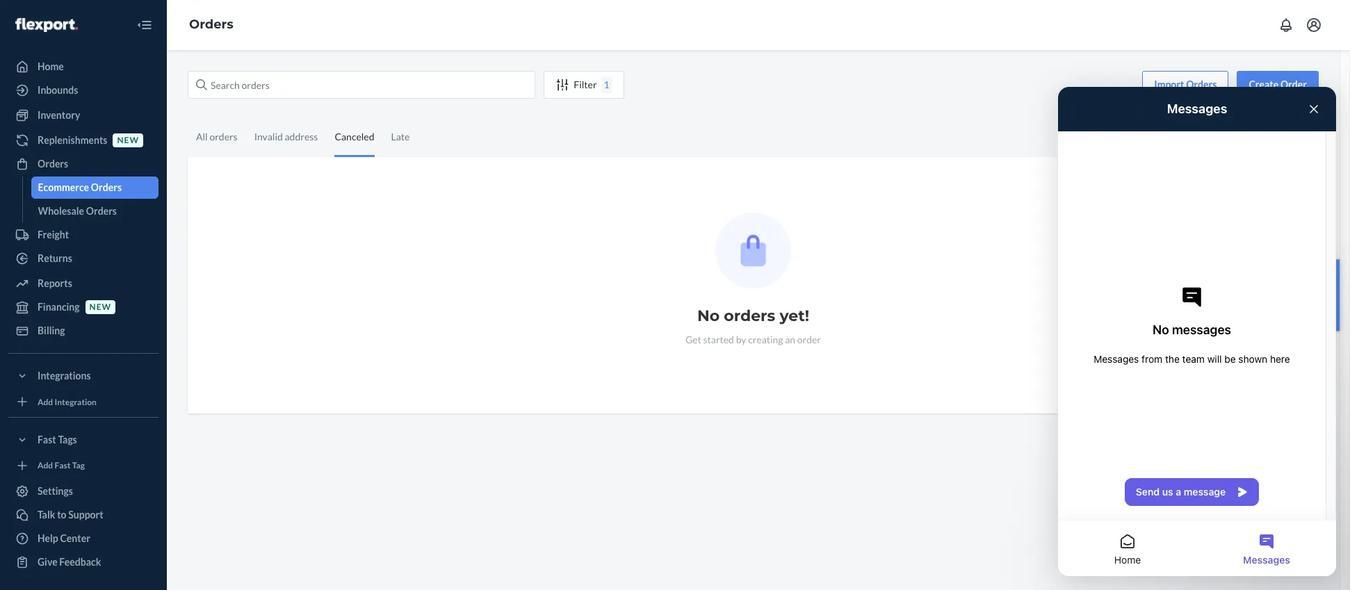 Task type: describe. For each thing, give the bounding box(es) containing it.
wholesale
[[38, 205, 84, 217]]

invalid address
[[254, 131, 318, 143]]

import orders button
[[1143, 71, 1229, 99]]

settings
[[38, 486, 73, 497]]

integrations button
[[8, 365, 159, 387]]

returns
[[38, 253, 72, 264]]

orders up ecommerce
[[38, 158, 68, 170]]

ecommerce orders link
[[31, 177, 159, 199]]

freight link
[[8, 224, 159, 246]]

all
[[196, 131, 208, 143]]

fast tags
[[38, 434, 77, 446]]

an
[[786, 334, 796, 346]]

create
[[1250, 79, 1279, 90]]

add for add integration
[[38, 397, 53, 407]]

wholesale orders link
[[31, 200, 159, 223]]

reports
[[38, 278, 72, 289]]

feedback
[[59, 557, 101, 568]]

order
[[798, 334, 822, 346]]

orders for ecommerce orders
[[91, 182, 122, 193]]

address
[[285, 131, 318, 143]]

integration
[[55, 397, 97, 407]]

ecommerce orders
[[38, 182, 122, 193]]

talk
[[38, 509, 55, 521]]

add integration link
[[8, 393, 159, 411]]

Search orders text field
[[188, 71, 536, 99]]

1 horizontal spatial orders link
[[189, 17, 234, 32]]

give
[[38, 557, 57, 568]]

billing
[[38, 325, 65, 337]]

fast inside dropdown button
[[38, 434, 56, 446]]

1 vertical spatial fast
[[55, 461, 71, 471]]

freight
[[38, 229, 69, 241]]

started
[[704, 334, 735, 346]]

talk to support button
[[8, 504, 159, 527]]

orders for no
[[724, 307, 776, 326]]

open notifications image
[[1279, 17, 1295, 33]]

fast tags button
[[8, 429, 159, 451]]

yet!
[[780, 307, 810, 326]]

support
[[68, 509, 103, 521]]

by
[[736, 334, 747, 346]]

filter
[[574, 79, 597, 90]]

help inside button
[[1321, 301, 1333, 321]]

invalid
[[254, 131, 283, 143]]

add integration
[[38, 397, 97, 407]]



Task type: locate. For each thing, give the bounding box(es) containing it.
0 horizontal spatial orders
[[210, 131, 238, 143]]

returns link
[[8, 248, 159, 270]]

1 vertical spatial orders link
[[8, 153, 159, 175]]

no orders yet!
[[698, 307, 810, 326]]

close navigation image
[[136, 17, 153, 33]]

help center inside help center link
[[38, 533, 90, 545]]

orders
[[210, 131, 238, 143], [724, 307, 776, 326]]

no
[[698, 307, 720, 326]]

1 horizontal spatial center
[[1321, 270, 1333, 299]]

1 horizontal spatial new
[[117, 135, 139, 146]]

add up "settings"
[[38, 461, 53, 471]]

create order link
[[1238, 71, 1320, 99]]

empty list image
[[716, 213, 792, 289]]

1
[[604, 79, 610, 90]]

orders right all
[[210, 131, 238, 143]]

home link
[[8, 56, 159, 78]]

all orders
[[196, 131, 238, 143]]

integrations
[[38, 370, 91, 382]]

0 vertical spatial fast
[[38, 434, 56, 446]]

tag
[[72, 461, 85, 471]]

add fast tag
[[38, 461, 85, 471]]

orders down ecommerce orders link
[[86, 205, 117, 217]]

1 vertical spatial add
[[38, 461, 53, 471]]

0 vertical spatial new
[[117, 135, 139, 146]]

dialog
[[1059, 87, 1337, 577]]

1 vertical spatial center
[[60, 533, 90, 545]]

filter 1
[[574, 79, 610, 90]]

orders
[[189, 17, 234, 32], [1187, 79, 1218, 90], [38, 158, 68, 170], [91, 182, 122, 193], [86, 205, 117, 217]]

orders link
[[189, 17, 234, 32], [8, 153, 159, 175]]

1 vertical spatial orders
[[724, 307, 776, 326]]

add
[[38, 397, 53, 407], [38, 461, 53, 471]]

0 vertical spatial help
[[1321, 301, 1333, 321]]

fast
[[38, 434, 56, 446], [55, 461, 71, 471]]

financing
[[38, 301, 80, 313]]

orders inside ecommerce orders link
[[91, 182, 122, 193]]

0 horizontal spatial orders link
[[8, 153, 159, 175]]

creating
[[749, 334, 784, 346]]

settings link
[[8, 481, 159, 503]]

new for replenishments
[[117, 135, 139, 146]]

canceled
[[335, 131, 375, 143]]

0 vertical spatial orders
[[210, 131, 238, 143]]

help
[[1321, 301, 1333, 321], [38, 533, 58, 545]]

center inside button
[[1321, 270, 1333, 299]]

orders for wholesale orders
[[86, 205, 117, 217]]

0 horizontal spatial center
[[60, 533, 90, 545]]

help center link
[[8, 528, 159, 550]]

help center button
[[1314, 260, 1341, 331]]

inbounds
[[38, 84, 78, 96]]

2 add from the top
[[38, 461, 53, 471]]

new down reports link
[[89, 302, 111, 313]]

give feedback
[[38, 557, 101, 568]]

orders for import orders
[[1187, 79, 1218, 90]]

orders link up search image
[[189, 17, 234, 32]]

wholesale orders
[[38, 205, 117, 217]]

1 horizontal spatial help
[[1321, 301, 1333, 321]]

help center inside help center button
[[1321, 270, 1333, 321]]

help center
[[1321, 270, 1333, 321], [38, 533, 90, 545]]

create order
[[1250, 79, 1308, 90]]

inventory
[[38, 109, 80, 121]]

new for financing
[[89, 302, 111, 313]]

inventory link
[[8, 104, 159, 127]]

1 add from the top
[[38, 397, 53, 407]]

tags
[[58, 434, 77, 446]]

inbounds link
[[8, 79, 159, 102]]

replenishments
[[38, 134, 107, 146]]

0 vertical spatial center
[[1321, 270, 1333, 299]]

0 horizontal spatial new
[[89, 302, 111, 313]]

ecommerce
[[38, 182, 89, 193]]

center
[[1321, 270, 1333, 299], [60, 533, 90, 545]]

orders inside wholesale orders link
[[86, 205, 117, 217]]

1 vertical spatial help center
[[38, 533, 90, 545]]

search image
[[196, 79, 207, 90]]

import orders
[[1155, 79, 1218, 90]]

add left integration
[[38, 397, 53, 407]]

new
[[117, 135, 139, 146], [89, 302, 111, 313]]

orders up search image
[[189, 17, 234, 32]]

orders right import
[[1187, 79, 1218, 90]]

to
[[57, 509, 66, 521]]

0 horizontal spatial help center
[[38, 533, 90, 545]]

new down inventory link on the top left
[[117, 135, 139, 146]]

order
[[1281, 79, 1308, 90]]

1 vertical spatial new
[[89, 302, 111, 313]]

orders link up ecommerce orders
[[8, 153, 159, 175]]

open account menu image
[[1306, 17, 1323, 33]]

get
[[686, 334, 702, 346]]

flexport logo image
[[15, 18, 78, 32]]

0 vertical spatial add
[[38, 397, 53, 407]]

orders up get started by creating an order
[[724, 307, 776, 326]]

add fast tag link
[[8, 457, 159, 475]]

give feedback button
[[8, 552, 159, 574]]

1 vertical spatial help
[[38, 533, 58, 545]]

talk to support
[[38, 509, 103, 521]]

late
[[391, 131, 410, 143]]

orders up wholesale orders link
[[91, 182, 122, 193]]

orders inside import orders button
[[1187, 79, 1218, 90]]

0 horizontal spatial help
[[38, 533, 58, 545]]

reports link
[[8, 273, 159, 295]]

fast left tag on the left bottom of the page
[[55, 461, 71, 471]]

fast left tags
[[38, 434, 56, 446]]

get started by creating an order
[[686, 334, 822, 346]]

0 vertical spatial orders link
[[189, 17, 234, 32]]

billing link
[[8, 320, 159, 342]]

home
[[38, 61, 64, 72]]

1 horizontal spatial orders
[[724, 307, 776, 326]]

add for add fast tag
[[38, 461, 53, 471]]

import
[[1155, 79, 1185, 90]]

0 vertical spatial help center
[[1321, 270, 1333, 321]]

1 horizontal spatial help center
[[1321, 270, 1333, 321]]

orders for all
[[210, 131, 238, 143]]



Task type: vqa. For each thing, say whether or not it's contained in the screenshot.
leftmost the Help
yes



